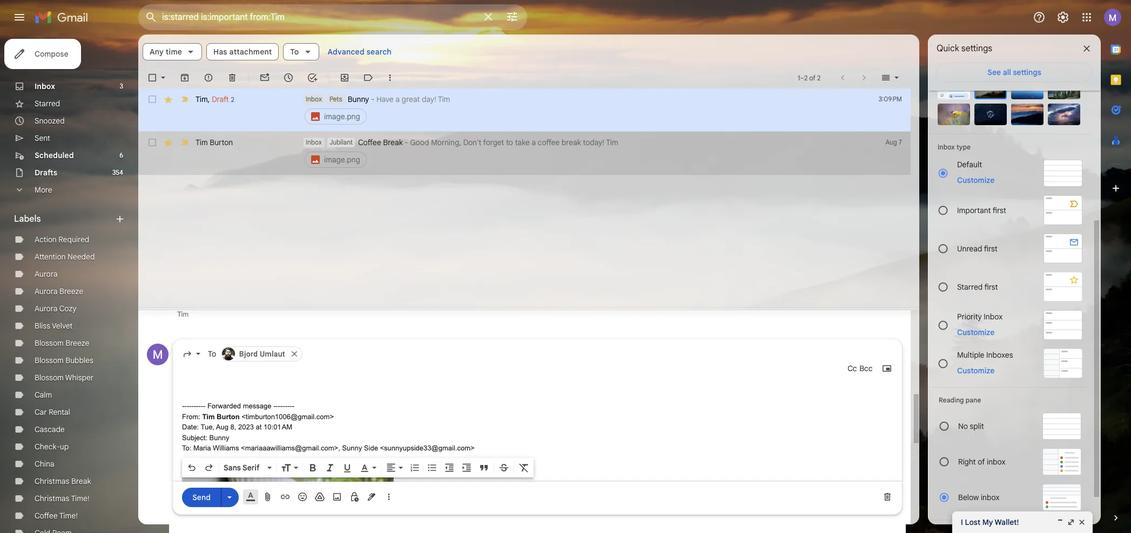 Task type: locate. For each thing, give the bounding box(es) containing it.
burton inside ---------- forwarded message --------- from: tim burton <timburton1006@gmail.com> date: tue, aug 8, 2023 at 10:01 am subject: bunny to: maria williams <mariaaawilliams@gmail.com>, sunny side <sunnyupside33@gmail.com>
[[217, 413, 240, 421]]

blossom up calm 'link'
[[35, 373, 64, 383]]

quick settings element
[[937, 43, 993, 63]]

0 horizontal spatial bunny
[[209, 434, 229, 443]]

cascade
[[35, 425, 65, 435]]

row
[[138, 89, 911, 132], [138, 132, 911, 175]]

2 christmas from the top
[[35, 494, 69, 504]]

don't
[[463, 138, 482, 148]]

italic ‪(⌘i)‬ image
[[325, 463, 336, 474]]

2
[[805, 74, 808, 82], [231, 95, 234, 103]]

1 vertical spatial blossom
[[35, 356, 64, 366]]

advanced
[[328, 47, 365, 57]]

aurora down 'aurora' link
[[35, 287, 58, 297]]

labels heading
[[14, 214, 115, 225]]

tim up type of response icon
[[177, 311, 189, 319]]

2 row from the top
[[138, 132, 911, 175]]

2 aurora from the top
[[35, 287, 58, 297]]

break for christmas
[[71, 477, 91, 487]]

0 horizontal spatial aug
[[216, 424, 229, 432]]

sans serif option
[[222, 463, 265, 474]]

None checkbox
[[147, 94, 158, 105], [147, 137, 158, 148], [147, 94, 158, 105], [147, 137, 158, 148]]

1 horizontal spatial 2
[[805, 74, 808, 82]]

christmas for christmas break
[[35, 477, 69, 487]]

0 vertical spatial aurora
[[35, 270, 58, 279]]

burton
[[210, 138, 233, 148], [217, 413, 240, 421]]

1 horizontal spatial coffee
[[358, 138, 381, 148]]

1 horizontal spatial to
[[290, 47, 299, 57]]

starred inside labels navigation
[[35, 99, 60, 109]]

first right the important
[[993, 206, 1007, 215]]

1 vertical spatial inbox
[[981, 493, 1000, 503]]

cell containing coffee break
[[304, 137, 857, 170]]

tim right today!
[[606, 138, 619, 148]]

inbox type element
[[938, 143, 1083, 151]]

gmail image
[[35, 6, 93, 28]]

press delete to remove this chip image
[[290, 350, 299, 360]]

0 vertical spatial 2
[[805, 74, 808, 82]]

2 right draft
[[231, 95, 234, 103]]

0 vertical spatial burton
[[210, 138, 233, 148]]

1 vertical spatial burton
[[217, 413, 240, 421]]

1 blossom from the top
[[35, 339, 64, 349]]

quick
[[937, 43, 960, 54]]

car rental
[[35, 408, 70, 418]]

cell
[[304, 94, 857, 126], [304, 137, 857, 170]]

0 vertical spatial cell
[[304, 94, 857, 126]]

labels
[[14, 214, 41, 225]]

image.png down pets
[[324, 112, 360, 122]]

add to tasks image
[[307, 72, 318, 83]]

blossom bubbles
[[35, 356, 93, 366]]

0 vertical spatial christmas
[[35, 477, 69, 487]]

1 vertical spatial break
[[71, 477, 91, 487]]

important first
[[958, 206, 1007, 215]]

2 image.png from the top
[[324, 155, 360, 165]]

coffee
[[358, 138, 381, 148], [35, 512, 58, 521]]

first up priority inbox
[[985, 282, 998, 292]]

1 vertical spatial a
[[532, 138, 536, 148]]

main content
[[138, 0, 920, 534]]

toggle confidential mode image
[[349, 492, 360, 503]]

1 aurora from the top
[[35, 270, 58, 279]]

0 vertical spatial break
[[383, 138, 403, 148]]

aurora cozy
[[35, 304, 76, 314]]

christmas up coffee time! link
[[35, 494, 69, 504]]

time! for christmas time!
[[71, 494, 89, 504]]

coffee inside labels navigation
[[35, 512, 58, 521]]

inbox right below
[[981, 493, 1000, 503]]

2 cell from the top
[[304, 137, 857, 170]]

today!
[[583, 138, 605, 148]]

aug
[[886, 138, 897, 146], [216, 424, 229, 432]]

1 vertical spatial breeze
[[66, 339, 89, 349]]

Message Body text field
[[182, 381, 893, 534]]

has attachment button
[[206, 43, 279, 61]]

burton down forwarded
[[217, 413, 240, 421]]

2 vertical spatial blossom
[[35, 373, 64, 383]]

strikethrough ‪(⌘⇧x)‬ image
[[499, 463, 510, 474]]

more send options image
[[224, 493, 235, 503]]

blossom whisper link
[[35, 373, 94, 383]]

forwarded
[[207, 403, 241, 411]]

coffee right "jubilant"
[[358, 138, 381, 148]]

0 horizontal spatial to
[[208, 350, 216, 360]]

0 horizontal spatial a
[[396, 95, 400, 104]]

time!
[[71, 494, 89, 504], [59, 512, 78, 521]]

cc bcc
[[848, 364, 873, 374]]

break inside main content
[[383, 138, 403, 148]]

insert photo image
[[332, 492, 343, 503]]

3 blossom from the top
[[35, 373, 64, 383]]

bulleted list ‪(⌘⇧8)‬ image
[[427, 463, 438, 474]]

to
[[290, 47, 299, 57], [208, 350, 216, 360]]

type of response image
[[182, 349, 193, 360]]

1 vertical spatial first
[[984, 244, 998, 254]]

delete image
[[227, 72, 238, 83]]

tab list
[[1101, 35, 1132, 495]]

christmas
[[35, 477, 69, 487], [35, 494, 69, 504]]

inbox right priority
[[984, 312, 1003, 322]]

time! down christmas time! link
[[59, 512, 78, 521]]

car
[[35, 408, 47, 418]]

a right have
[[396, 95, 400, 104]]

a
[[396, 95, 400, 104], [532, 138, 536, 148]]

2 vertical spatial aurora
[[35, 304, 58, 314]]

insert files using drive image
[[315, 492, 325, 503]]

aurora for aurora cozy
[[35, 304, 58, 314]]

row containing tim burton
[[138, 132, 911, 175]]

inboxes
[[987, 350, 1014, 360]]

rental
[[49, 408, 70, 418]]

aurora down attention
[[35, 270, 58, 279]]

first right unread
[[984, 244, 998, 254]]

1 vertical spatial starred
[[958, 282, 983, 292]]

1 vertical spatial christmas
[[35, 494, 69, 504]]

0 horizontal spatial coffee
[[35, 512, 58, 521]]

aurora for 'aurora' link
[[35, 270, 58, 279]]

time! down "christmas break" link
[[71, 494, 89, 504]]

aurora cozy link
[[35, 304, 76, 314]]

aug inside ---------- forwarded message --------- from: tim burton <timburton1006@gmail.com> date: tue, aug 8, 2023 at 10:01 am subject: bunny to: maria williams <mariaaawilliams@gmail.com>, sunny side <sunnyupside33@gmail.com>
[[216, 424, 229, 432]]

3 aurora from the top
[[35, 304, 58, 314]]

8,
[[231, 424, 236, 432]]

reading
[[939, 397, 964, 405]]

right of inbox
[[959, 458, 1006, 467]]

1 – 2
[[798, 74, 808, 82]]

1 horizontal spatial break
[[383, 138, 403, 148]]

,
[[208, 94, 210, 104]]

breeze up bubbles
[[66, 339, 89, 349]]

aug left 8,
[[216, 424, 229, 432]]

press delete to remove this chip element
[[290, 350, 299, 360]]

search mail image
[[142, 8, 161, 27]]

bunny
[[348, 95, 369, 104], [209, 434, 229, 443]]

first for important first
[[993, 206, 1007, 215]]

–
[[801, 74, 805, 82]]

bunny right pets
[[348, 95, 369, 104]]

0 vertical spatial coffee
[[358, 138, 381, 148]]

1 horizontal spatial starred
[[958, 282, 983, 292]]

action
[[35, 235, 57, 245]]

up
[[60, 443, 69, 452]]

break left good
[[383, 138, 403, 148]]

1 vertical spatial aug
[[216, 424, 229, 432]]

breeze for blossom breeze
[[66, 339, 89, 349]]

blossom whisper
[[35, 373, 94, 383]]

snooze image
[[283, 72, 294, 83]]

breeze for aurora breeze
[[59, 287, 83, 297]]

cascade link
[[35, 425, 65, 435]]

break
[[383, 138, 403, 148], [71, 477, 91, 487]]

bunny up williams
[[209, 434, 229, 443]]

2 blossom from the top
[[35, 356, 64, 366]]

bliss
[[35, 322, 50, 331]]

1 image.png from the top
[[324, 112, 360, 122]]

bliss velvet link
[[35, 322, 73, 331]]

1 vertical spatial cell
[[304, 137, 857, 170]]

to up 'snooze' icon
[[290, 47, 299, 57]]

inbox up starred link
[[35, 82, 55, 91]]

blossom down the blossom breeze link
[[35, 356, 64, 366]]

1 vertical spatial time!
[[59, 512, 78, 521]]

1
[[798, 74, 801, 82]]

1 horizontal spatial aug
[[886, 138, 897, 146]]

<mariaaawilliams@gmail.com>,
[[241, 445, 340, 453]]

break inside labels navigation
[[71, 477, 91, 487]]

inbox right of
[[987, 458, 1006, 467]]

1 vertical spatial coffee
[[35, 512, 58, 521]]

christmas down china
[[35, 477, 69, 487]]

break up christmas time!
[[71, 477, 91, 487]]

inbox down add to tasks image
[[306, 95, 322, 103]]

-
[[371, 95, 375, 104], [405, 138, 408, 148], [182, 403, 184, 411], [184, 403, 187, 411], [187, 403, 189, 411], [189, 403, 191, 411], [191, 403, 194, 411], [194, 403, 196, 411], [196, 403, 198, 411], [198, 403, 201, 411], [201, 403, 203, 411], [203, 403, 206, 411], [273, 403, 276, 411], [276, 403, 278, 411], [278, 403, 280, 411], [280, 403, 283, 411], [283, 403, 285, 411], [285, 403, 287, 411], [287, 403, 290, 411], [290, 403, 292, 411], [292, 403, 295, 411]]

take
[[515, 138, 530, 148]]

0 vertical spatial starred
[[35, 99, 60, 109]]

snoozed
[[35, 116, 65, 126]]

inbox
[[987, 458, 1006, 467], [981, 493, 1000, 503]]

3:09 pm
[[879, 95, 902, 103]]

first for starred first
[[985, 282, 998, 292]]

pane
[[966, 397, 982, 405]]

1 vertical spatial aurora
[[35, 287, 58, 297]]

insert emoji ‪(⌘⇧2)‬ image
[[297, 492, 308, 503]]

tim
[[196, 94, 208, 104], [438, 95, 450, 104], [196, 138, 208, 148], [606, 138, 619, 148], [177, 311, 189, 319], [202, 413, 215, 421]]

settings image
[[1057, 11, 1070, 24]]

0 vertical spatial time!
[[71, 494, 89, 504]]

time
[[166, 47, 182, 57]]

inbox type
[[938, 143, 971, 151]]

day!
[[422, 95, 436, 104]]

subject:
[[182, 434, 207, 443]]

1 horizontal spatial a
[[532, 138, 536, 148]]

0 vertical spatial to
[[290, 47, 299, 57]]

action required link
[[35, 235, 89, 245]]

1 vertical spatial 2
[[231, 95, 234, 103]]

tim , draft 2
[[196, 94, 234, 104]]

0 vertical spatial bunny
[[348, 95, 369, 104]]

time! for coffee time!
[[59, 512, 78, 521]]

velvet
[[52, 322, 73, 331]]

starred
[[35, 99, 60, 109], [958, 282, 983, 292]]

tim up tue,
[[202, 413, 215, 421]]

needed
[[68, 252, 95, 262]]

<sunnyupside33@gmail.com>
[[380, 445, 475, 453]]

blossom down bliss velvet
[[35, 339, 64, 349]]

0 vertical spatial first
[[993, 206, 1007, 215]]

0 vertical spatial blossom
[[35, 339, 64, 349]]

customize button
[[951, 364, 1001, 377]]

0 vertical spatial breeze
[[59, 287, 83, 297]]

blossom
[[35, 339, 64, 349], [35, 356, 64, 366], [35, 373, 64, 383]]

coffee down christmas time! link
[[35, 512, 58, 521]]

main content containing any time
[[138, 0, 920, 534]]

bcc link
[[860, 364, 873, 375]]

bubbles
[[66, 356, 93, 366]]

1 christmas from the top
[[35, 477, 69, 487]]

breeze up cozy
[[59, 287, 83, 297]]

burton down draft
[[210, 138, 233, 148]]

tim down the ,
[[196, 138, 208, 148]]

priority
[[958, 312, 982, 322]]

labels image
[[363, 72, 374, 83]]

0 horizontal spatial starred
[[35, 99, 60, 109]]

1 row from the top
[[138, 89, 911, 132]]

0 vertical spatial image.png
[[324, 112, 360, 122]]

None search field
[[138, 4, 527, 30]]

2 right the 1
[[805, 74, 808, 82]]

1 cell from the top
[[304, 94, 857, 126]]

1 vertical spatial image.png
[[324, 155, 360, 165]]

0 horizontal spatial 2
[[231, 95, 234, 103]]

starred up priority
[[958, 282, 983, 292]]

clear search image
[[478, 6, 499, 28]]

image.png down "jubilant"
[[324, 155, 360, 165]]

has attachment
[[213, 47, 272, 57]]

aurora for aurora breeze
[[35, 287, 58, 297]]

2 vertical spatial first
[[985, 282, 998, 292]]

to right type of response icon
[[208, 350, 216, 360]]

aurora up bliss
[[35, 304, 58, 314]]

tim burton
[[196, 138, 233, 148]]

aug left 7
[[886, 138, 897, 146]]

starred up snoozed
[[35, 99, 60, 109]]

0 horizontal spatial break
[[71, 477, 91, 487]]

1 vertical spatial bunny
[[209, 434, 229, 443]]

1 horizontal spatial bunny
[[348, 95, 369, 104]]

None checkbox
[[147, 72, 158, 83]]

a right take
[[532, 138, 536, 148]]



Task type: vqa. For each thing, say whether or not it's contained in the screenshot.
Enable for Enable bundling of top promo emails in Promotions
no



Task type: describe. For each thing, give the bounding box(es) containing it.
aurora breeze
[[35, 287, 83, 297]]

to
[[506, 138, 513, 148]]

more button
[[0, 182, 130, 199]]

discard draft ‪(⌘⇧d)‬ image
[[882, 492, 893, 503]]

underline ‪(⌘u)‬ image
[[342, 464, 353, 474]]

blossom for blossom whisper
[[35, 373, 64, 383]]

default
[[958, 160, 983, 170]]

of
[[978, 458, 985, 467]]

at
[[256, 424, 262, 432]]

archive image
[[179, 72, 190, 83]]

forget
[[483, 138, 504, 148]]

any time button
[[143, 43, 202, 61]]

any time
[[150, 47, 182, 57]]

advanced search options image
[[501, 6, 523, 28]]

cell containing bunny
[[304, 94, 857, 126]]

tim left draft
[[196, 94, 208, 104]]

split
[[970, 422, 985, 432]]

has
[[213, 47, 227, 57]]

date:
[[182, 424, 199, 432]]

i lost my wallet!
[[961, 518, 1019, 528]]

blossom for blossom breeze
[[35, 339, 64, 349]]

1 vertical spatial to
[[208, 350, 216, 360]]

i
[[961, 518, 963, 528]]

formatting options toolbar
[[182, 459, 534, 478]]

christmas time! link
[[35, 494, 89, 504]]

sent link
[[35, 133, 50, 143]]

unread first
[[958, 244, 998, 254]]

image.png for bunny - have a great day! tim
[[324, 112, 360, 122]]

calm link
[[35, 391, 52, 400]]

my
[[983, 518, 994, 528]]

quote ‪(⌘⇧9)‬ image
[[479, 463, 490, 474]]

sans serif
[[224, 464, 260, 473]]

to inside popup button
[[290, 47, 299, 57]]

aurora breeze link
[[35, 287, 83, 297]]

bunny inside ---------- forwarded message --------- from: tim burton <timburton1006@gmail.com> date: tue, aug 8, 2023 at 10:01 am subject: bunny to: maria williams <mariaaawilliams@gmail.com>, sunny side <sunnyupside33@gmail.com>
[[209, 434, 229, 443]]

cc link
[[848, 364, 857, 375]]

to button
[[283, 43, 319, 61]]

drafts
[[35, 168, 57, 178]]

toggle split pane mode image
[[881, 72, 892, 83]]

7
[[899, 138, 902, 146]]

blossom bubbles link
[[35, 356, 93, 366]]

move to inbox image
[[339, 72, 350, 83]]

christmas break link
[[35, 477, 91, 487]]

message
[[243, 403, 271, 411]]

morning,
[[431, 138, 461, 148]]

send button
[[182, 488, 221, 508]]

image.png image
[[182, 476, 394, 534]]

redo ‪(⌘y)‬ image
[[204, 463, 215, 474]]

inbox left type
[[938, 143, 955, 151]]

williams
[[213, 445, 239, 453]]

bliss velvet
[[35, 322, 73, 331]]

christmas for christmas time!
[[35, 494, 69, 504]]

aurora link
[[35, 270, 58, 279]]

0 vertical spatial aug
[[886, 138, 897, 146]]

great
[[402, 95, 420, 104]]

minimize image
[[1056, 519, 1065, 527]]

bjord umlaut
[[239, 350, 285, 359]]

bjord
[[239, 350, 258, 359]]

labels navigation
[[0, 35, 138, 534]]

any
[[150, 47, 164, 57]]

insert signature image
[[366, 492, 377, 503]]

coffee break - good morning, don't forget to take a coffee break today! tim
[[358, 138, 619, 148]]

inbox left "jubilant"
[[306, 138, 322, 146]]

good
[[410, 138, 429, 148]]

pets
[[330, 95, 342, 103]]

tue,
[[201, 424, 215, 432]]

multiple inboxes
[[958, 350, 1014, 360]]

0 vertical spatial a
[[396, 95, 400, 104]]

support image
[[1033, 11, 1046, 24]]

undo ‪(⌘z)‬ image
[[186, 463, 197, 474]]

inbox inside labels navigation
[[35, 82, 55, 91]]

car rental link
[[35, 408, 70, 418]]

break for coffee
[[383, 138, 403, 148]]

unread
[[958, 244, 983, 254]]

2 inside tim , draft 2
[[231, 95, 234, 103]]

sans
[[224, 464, 241, 473]]

pop out image
[[1067, 519, 1076, 527]]

from:
[[182, 413, 200, 421]]

drafts link
[[35, 168, 57, 178]]

Search mail text field
[[162, 12, 476, 23]]

3
[[120, 82, 123, 90]]

sunny
[[342, 445, 362, 453]]

close image
[[1078, 519, 1087, 527]]

more image
[[385, 72, 396, 83]]

tim right day!
[[438, 95, 450, 104]]

side
[[364, 445, 378, 453]]

compose
[[35, 49, 68, 59]]

customize
[[958, 366, 995, 376]]

0 vertical spatial inbox
[[987, 458, 1006, 467]]

inbox link
[[35, 82, 55, 91]]

attach files image
[[263, 492, 273, 503]]

insert link ‪(⌘k)‬ image
[[280, 492, 291, 503]]

reading pane element
[[939, 397, 1082, 405]]

advanced search
[[328, 47, 392, 57]]

action required
[[35, 235, 89, 245]]

lost
[[965, 518, 981, 528]]

bold ‪(⌘b)‬ image
[[307, 463, 318, 474]]

settings
[[962, 43, 993, 54]]

numbered list ‪(⌘⇧7)‬ image
[[410, 463, 420, 474]]

more
[[35, 185, 52, 195]]

10:01 am
[[264, 424, 292, 432]]

christmas break
[[35, 477, 91, 487]]

priority inbox
[[958, 312, 1003, 322]]

search
[[367, 47, 392, 57]]

indent less ‪(⌘[)‬ image
[[444, 463, 455, 474]]

remove formatting ‪(⌘\)‬ image
[[519, 463, 530, 474]]

right
[[959, 458, 976, 467]]

china link
[[35, 460, 54, 470]]

report spam image
[[203, 72, 214, 83]]

coffee for coffee break - good morning, don't forget to take a coffee break today! tim
[[358, 138, 381, 148]]

starred for starred first
[[958, 282, 983, 292]]

coffee time!
[[35, 512, 78, 521]]

have
[[377, 95, 394, 104]]

coffee
[[538, 138, 560, 148]]

tim inside ---------- forwarded message --------- from: tim burton <timburton1006@gmail.com> date: tue, aug 8, 2023 at 10:01 am subject: bunny to: maria williams <mariaaawilliams@gmail.com>, sunny side <sunnyupside33@gmail.com>
[[202, 413, 215, 421]]

image.png for coffee break - good morning, don't forget to take a coffee break today! tim
[[324, 155, 360, 165]]

bunny - have a great day! tim
[[348, 95, 450, 104]]

attention needed link
[[35, 252, 95, 262]]

starred for starred link
[[35, 99, 60, 109]]

first for unread first
[[984, 244, 998, 254]]

blossom for blossom bubbles
[[35, 356, 64, 366]]

reading pane
[[939, 397, 982, 405]]

row containing tim
[[138, 89, 911, 132]]

blossom breeze link
[[35, 339, 89, 349]]

wallet!
[[995, 518, 1019, 528]]

to link
[[208, 350, 216, 360]]

---------- forwarded message --------- from: tim burton <timburton1006@gmail.com> date: tue, aug 8, 2023 at 10:01 am subject: bunny to: maria williams <mariaaawilliams@gmail.com>, sunny side <sunnyupside33@gmail.com>
[[182, 403, 475, 453]]

snoozed link
[[35, 116, 65, 126]]

coffee time! link
[[35, 512, 78, 521]]

below inbox
[[959, 493, 1000, 503]]

main menu image
[[13, 11, 26, 24]]

starred first
[[958, 282, 998, 292]]

more options image
[[386, 492, 392, 503]]

sent
[[35, 133, 50, 143]]

quick settings
[[937, 43, 993, 54]]

coffee for coffee time!
[[35, 512, 58, 521]]

indent more ‪(⌘])‬ image
[[461, 463, 472, 474]]



